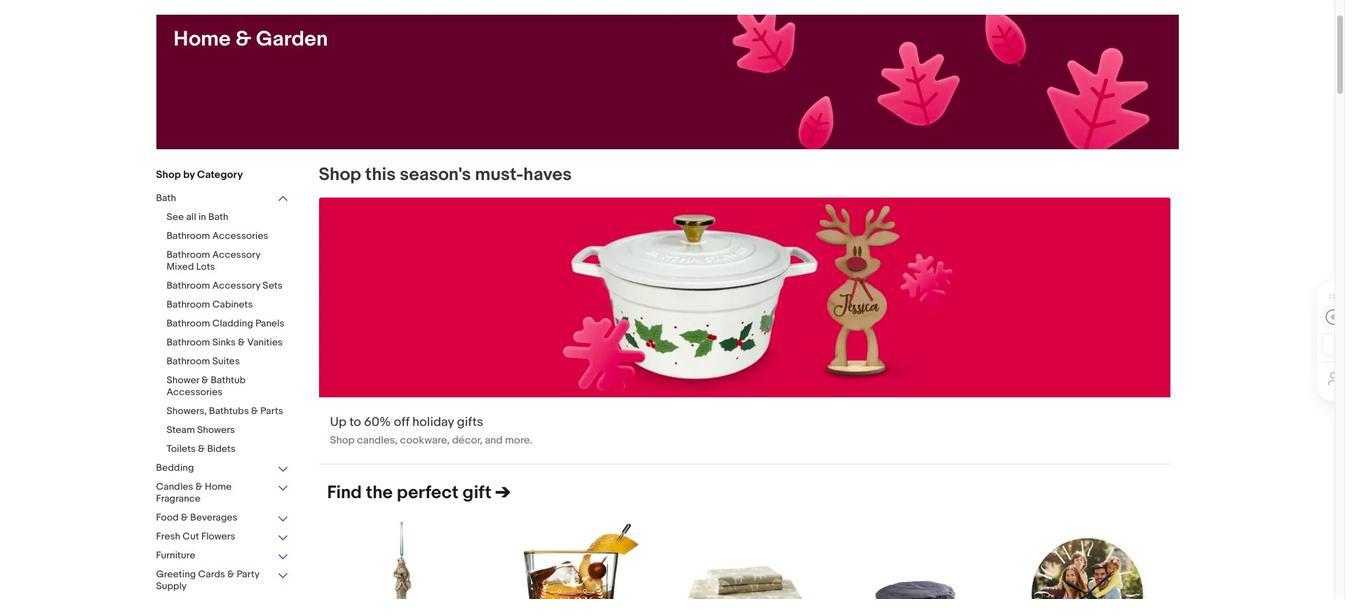 Task type: locate. For each thing, give the bounding box(es) containing it.
food & beverages button
[[156, 512, 289, 526]]

greeting cards & party supply button
[[156, 569, 289, 594]]

bathtubs
[[209, 406, 249, 418]]

up to 60% off holiday gifts shop candles, cookware, décor, and more.
[[330, 416, 533, 448]]

shower & bathtub accessories link
[[167, 375, 289, 400]]

bathroom accessory mixed lots link
[[167, 249, 289, 274]]

bathroom
[[167, 230, 210, 242], [167, 249, 210, 261], [167, 280, 210, 292], [167, 299, 210, 311], [167, 318, 210, 330], [167, 337, 210, 349], [167, 356, 210, 368]]

shop down up at the bottom left of page
[[330, 435, 355, 448]]

toilets & bidets link
[[167, 444, 289, 457]]

0 vertical spatial bath
[[156, 192, 176, 204]]

shop inside up to 60% off holiday gifts shop candles, cookware, décor, and more.
[[330, 435, 355, 448]]

accessories
[[212, 230, 268, 242], [167, 387, 223, 399]]

find
[[327, 483, 362, 505]]

season's
[[400, 164, 471, 186]]

steam
[[167, 425, 195, 436]]

the
[[366, 483, 393, 505]]

in
[[199, 211, 206, 223]]

food
[[156, 512, 179, 524]]

must-
[[475, 164, 524, 186]]

décor,
[[452, 435, 483, 448]]

bathroom accessories link
[[167, 230, 289, 244]]

parts
[[261, 406, 283, 418]]

all
[[186, 211, 196, 223]]

shop for shop this season's must-haves
[[319, 164, 361, 186]]

sinks
[[212, 337, 236, 349]]

find the perfect gift ➔
[[327, 483, 511, 505]]

showers, bathtubs & parts link
[[167, 406, 289, 419]]

shop left by
[[156, 168, 181, 182]]

flowers
[[201, 531, 236, 543]]

more.
[[505, 435, 533, 448]]

this
[[365, 164, 396, 186]]

showers,
[[167, 406, 207, 418]]

& left parts
[[251, 406, 258, 418]]

party
[[237, 569, 259, 581]]

1 bathroom from the top
[[167, 230, 210, 242]]

perfect
[[397, 483, 459, 505]]

main content
[[311, 164, 1179, 600]]

by
[[183, 168, 195, 182]]

cookware,
[[400, 435, 450, 448]]

bath up see
[[156, 192, 176, 204]]

accessories down see all in bath link
[[212, 230, 268, 242]]

& left the garden
[[236, 27, 251, 52]]

bathroom suites link
[[167, 356, 289, 369]]

2 bathroom from the top
[[167, 249, 210, 261]]

lots
[[196, 261, 215, 273]]

& right shower
[[202, 375, 209, 387]]

1 vertical spatial accessory
[[212, 280, 261, 292]]

shop by category
[[156, 168, 243, 182]]

2 accessory from the top
[[212, 280, 261, 292]]

fresh cut flowers button
[[156, 531, 289, 545]]

0 horizontal spatial bath
[[156, 192, 176, 204]]

fresh
[[156, 531, 181, 543]]

accessory
[[212, 249, 261, 261], [212, 280, 261, 292]]

greeting
[[156, 569, 196, 581]]

& right the sinks
[[238, 337, 245, 349]]

0 vertical spatial accessories
[[212, 230, 268, 242]]

up
[[330, 416, 347, 431]]

None text field
[[319, 198, 1171, 465]]

shop left this
[[319, 164, 361, 186]]

7 bathroom from the top
[[167, 356, 210, 368]]

to
[[350, 416, 361, 431]]

bathtub
[[211, 375, 246, 387]]

toilets
[[167, 444, 196, 455]]

home
[[174, 27, 231, 52], [205, 481, 232, 493]]

shop
[[319, 164, 361, 186], [156, 168, 181, 182], [330, 435, 355, 448]]

➔
[[496, 483, 511, 505]]

&
[[236, 27, 251, 52], [238, 337, 245, 349], [202, 375, 209, 387], [251, 406, 258, 418], [198, 444, 205, 455], [196, 481, 203, 493], [181, 512, 188, 524], [227, 569, 235, 581]]

accessory up cabinets
[[212, 280, 261, 292]]

accessories up showers,
[[167, 387, 223, 399]]

5 bathroom from the top
[[167, 318, 210, 330]]

main content containing shop this season's must-haves
[[311, 164, 1179, 600]]

bath right in on the left top of page
[[208, 211, 229, 223]]

beverages
[[190, 512, 238, 524]]

bath button
[[156, 192, 289, 206]]

gifts
[[457, 416, 484, 431]]

bath
[[156, 192, 176, 204], [208, 211, 229, 223]]

bathroom accessory sets link
[[167, 280, 289, 293]]

suites
[[212, 356, 240, 368]]

bathroom cladding panels link
[[167, 318, 289, 331]]

candles,
[[357, 435, 398, 448]]

showers
[[197, 425, 235, 436]]

none text field containing up to 60% off holiday gifts
[[319, 198, 1171, 465]]

1 vertical spatial bath
[[208, 211, 229, 223]]

accessory down the bathroom accessories link
[[212, 249, 261, 261]]

0 vertical spatial accessory
[[212, 249, 261, 261]]

1 vertical spatial home
[[205, 481, 232, 493]]



Task type: describe. For each thing, give the bounding box(es) containing it.
garden
[[256, 27, 328, 52]]

6 bathroom from the top
[[167, 337, 210, 349]]

1 accessory from the top
[[212, 249, 261, 261]]

holiday
[[413, 416, 454, 431]]

shop for shop by category
[[156, 168, 181, 182]]

sets
[[263, 280, 283, 292]]

bathroom cabinets link
[[167, 299, 289, 312]]

shower
[[167, 375, 199, 387]]

home inside bath see all in bath bathroom accessories bathroom accessory mixed lots bathroom accessory sets bathroom cabinets bathroom cladding panels bathroom sinks & vanities bathroom suites shower & bathtub accessories showers, bathtubs & parts steam showers toilets & bidets bedding candles & home fragrance food & beverages fresh cut flowers furniture greeting cards & party supply
[[205, 481, 232, 493]]

bathroom sinks & vanities link
[[167, 337, 289, 350]]

3 bathroom from the top
[[167, 280, 210, 292]]

and
[[485, 435, 503, 448]]

& right food
[[181, 512, 188, 524]]

bidets
[[207, 444, 236, 455]]

60%
[[364, 416, 391, 431]]

haves
[[524, 164, 572, 186]]

steam showers link
[[167, 425, 289, 438]]

candles
[[156, 481, 193, 493]]

mixed
[[167, 261, 194, 273]]

gift
[[463, 483, 492, 505]]

0 vertical spatial home
[[174, 27, 231, 52]]

1 vertical spatial accessories
[[167, 387, 223, 399]]

1 horizontal spatial bath
[[208, 211, 229, 223]]

supply
[[156, 581, 187, 593]]

4 bathroom from the top
[[167, 299, 210, 311]]

home & garden
[[174, 27, 328, 52]]

candles & home fragrance button
[[156, 481, 289, 507]]

panels
[[256, 318, 285, 330]]

bedding button
[[156, 462, 289, 476]]

bedding
[[156, 462, 194, 474]]

furniture button
[[156, 550, 289, 564]]

see all in bath link
[[167, 211, 289, 225]]

shop this season's must-haves
[[319, 164, 572, 186]]

off
[[394, 416, 410, 431]]

& left "bidets"
[[198, 444, 205, 455]]

cladding
[[212, 318, 253, 330]]

cabinets
[[212, 299, 253, 311]]

& right candles
[[196, 481, 203, 493]]

& left party
[[227, 569, 235, 581]]

bath see all in bath bathroom accessories bathroom accessory mixed lots bathroom accessory sets bathroom cabinets bathroom cladding panels bathroom sinks & vanities bathroom suites shower & bathtub accessories showers, bathtubs & parts steam showers toilets & bidets bedding candles & home fragrance food & beverages fresh cut flowers furniture greeting cards & party supply
[[156, 192, 285, 593]]

category
[[197, 168, 243, 182]]

vanities
[[247, 337, 283, 349]]

cards
[[198, 569, 225, 581]]

none text field inside main content
[[319, 198, 1171, 465]]

fragrance
[[156, 493, 201, 505]]

see
[[167, 211, 184, 223]]

furniture
[[156, 550, 195, 562]]

cut
[[183, 531, 199, 543]]



Task type: vqa. For each thing, say whether or not it's contained in the screenshot.
CANDLES
yes



